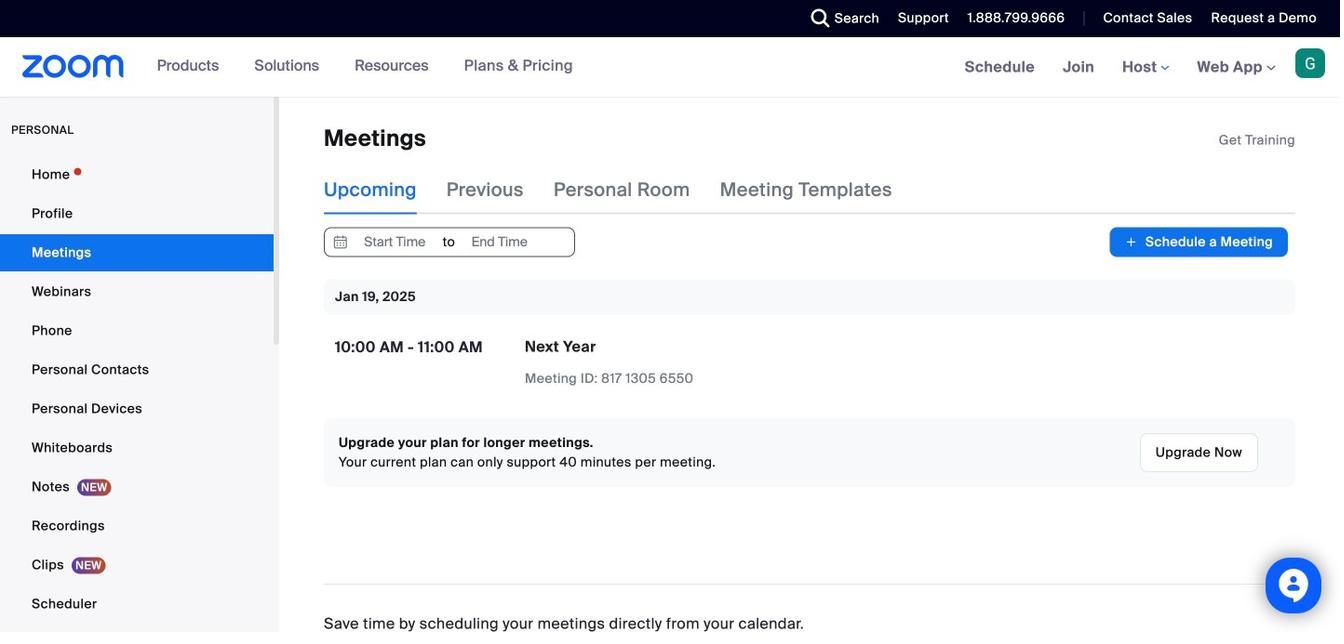 Task type: vqa. For each thing, say whether or not it's contained in the screenshot.
the right application
yes



Task type: describe. For each thing, give the bounding box(es) containing it.
next year element
[[525, 337, 596, 357]]

add image
[[1125, 233, 1138, 252]]

profile picture image
[[1296, 48, 1325, 78]]

zoom logo image
[[22, 55, 124, 78]]



Task type: locate. For each thing, give the bounding box(es) containing it.
date image
[[329, 228, 352, 256]]

1 vertical spatial application
[[525, 337, 851, 389]]

Date Range Picker End field
[[456, 228, 543, 256]]

0 horizontal spatial application
[[525, 337, 851, 389]]

0 vertical spatial application
[[1219, 131, 1296, 150]]

personal menu menu
[[0, 156, 274, 633]]

Date Range Picker Start field
[[352, 228, 438, 256]]

banner
[[0, 37, 1340, 98]]

1 horizontal spatial application
[[1219, 131, 1296, 150]]

meetings navigation
[[951, 37, 1340, 98]]

application
[[1219, 131, 1296, 150], [525, 337, 851, 389]]

tabs of meeting tab list
[[324, 166, 922, 214]]

product information navigation
[[143, 37, 587, 97]]



